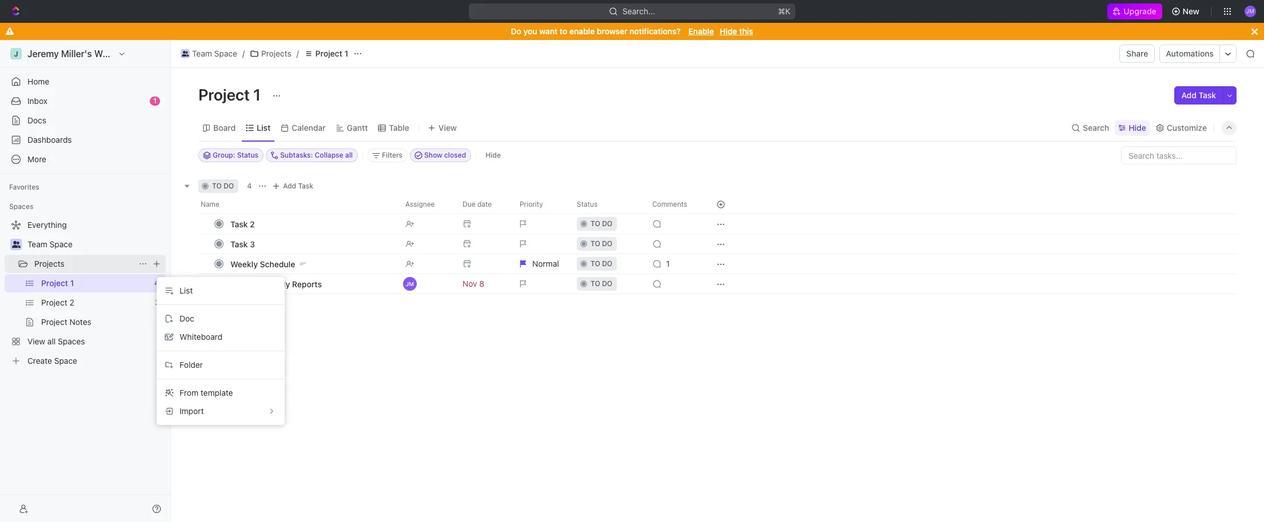 Task type: vqa. For each thing, say whether or not it's contained in the screenshot.
notification for ceive
no



Task type: locate. For each thing, give the bounding box(es) containing it.
0 horizontal spatial team space
[[27, 240, 73, 249]]

team
[[192, 49, 212, 58], [27, 240, 47, 249]]

import
[[180, 407, 204, 416]]

0 horizontal spatial projects link
[[34, 255, 134, 273]]

hide
[[720, 26, 737, 36], [1129, 123, 1147, 132], [486, 151, 501, 160]]

0 horizontal spatial space
[[50, 240, 73, 249]]

1 vertical spatial hide
[[1129, 123, 1147, 132]]

project 1
[[316, 49, 348, 58], [198, 85, 264, 104]]

sidebar navigation
[[0, 40, 171, 523]]

2 vertical spatial add task
[[230, 299, 264, 309]]

0 horizontal spatial add
[[230, 299, 245, 309]]

task
[[1199, 90, 1217, 100], [298, 182, 313, 190], [230, 239, 248, 249], [247, 299, 264, 309]]

1 vertical spatial list
[[180, 286, 193, 296]]

1 horizontal spatial team space
[[192, 49, 237, 58]]

board link
[[211, 120, 236, 136]]

1 horizontal spatial to
[[560, 26, 568, 36]]

0 horizontal spatial to
[[212, 182, 222, 190]]

0 horizontal spatial list
[[180, 286, 193, 296]]

‎task 2
[[230, 219, 255, 229]]

to right want
[[560, 26, 568, 36]]

0 horizontal spatial projects
[[34, 259, 65, 269]]

1 horizontal spatial /
[[297, 49, 299, 58]]

dashboards link
[[5, 131, 166, 149]]

0 horizontal spatial team
[[27, 240, 47, 249]]

team inside "tree"
[[27, 240, 47, 249]]

add task button up customize
[[1175, 86, 1223, 105]]

list inside "button"
[[180, 286, 193, 296]]

favorites
[[9, 183, 39, 192]]

list
[[257, 123, 271, 132], [180, 286, 193, 296]]

/
[[242, 49, 245, 58], [297, 49, 299, 58]]

enable
[[570, 26, 595, 36]]

add
[[1182, 90, 1197, 100], [283, 182, 296, 190], [230, 299, 245, 309]]

1 horizontal spatial projects link
[[247, 47, 294, 61]]

2 horizontal spatial add task
[[1182, 90, 1217, 100]]

1 horizontal spatial project
[[316, 49, 342, 58]]

1 horizontal spatial user group image
[[182, 51, 189, 57]]

hide button
[[481, 149, 506, 162]]

list right the board
[[257, 123, 271, 132]]

add down review
[[230, 299, 245, 309]]

1 vertical spatial project
[[198, 85, 250, 104]]

2 vertical spatial add task button
[[225, 297, 269, 311]]

1 vertical spatial projects link
[[34, 255, 134, 273]]

do
[[511, 26, 522, 36]]

folder
[[180, 360, 203, 370]]

list up "doc"
[[180, 286, 193, 296]]

0 vertical spatial projects
[[261, 49, 292, 58]]

projects link inside "tree"
[[34, 255, 134, 273]]

1 vertical spatial add task button
[[269, 180, 318, 193]]

whiteboard button
[[161, 328, 280, 347]]

1 horizontal spatial hide
[[720, 26, 737, 36]]

1 vertical spatial projects
[[34, 259, 65, 269]]

add task button
[[1175, 86, 1223, 105], [269, 180, 318, 193], [225, 297, 269, 311]]

1 vertical spatial add task
[[283, 182, 313, 190]]

add task
[[1182, 90, 1217, 100], [283, 182, 313, 190], [230, 299, 264, 309]]

docs
[[27, 116, 46, 125]]

add task down review
[[230, 299, 264, 309]]

2
[[250, 219, 255, 229]]

gantt link
[[345, 120, 368, 136]]

2 vertical spatial add
[[230, 299, 245, 309]]

0 horizontal spatial project
[[198, 85, 250, 104]]

hide inside button
[[486, 151, 501, 160]]

share button
[[1120, 45, 1156, 63]]

4
[[247, 182, 252, 190]]

1 horizontal spatial team
[[192, 49, 212, 58]]

0 vertical spatial space
[[214, 49, 237, 58]]

1 horizontal spatial add task
[[283, 182, 313, 190]]

automations button
[[1161, 45, 1220, 62]]

tree
[[5, 216, 166, 371]]

from template button
[[161, 384, 280, 403]]

0 vertical spatial project 1
[[316, 49, 348, 58]]

1 vertical spatial team space
[[27, 240, 73, 249]]

add task button down review
[[225, 297, 269, 311]]

upgrade
[[1124, 6, 1157, 16]]

0 vertical spatial hide
[[720, 26, 737, 36]]

projects link
[[247, 47, 294, 61], [34, 255, 134, 273]]

to left do
[[212, 182, 222, 190]]

0 vertical spatial list
[[257, 123, 271, 132]]

team space inside sidebar navigation
[[27, 240, 73, 249]]

space
[[214, 49, 237, 58], [50, 240, 73, 249]]

dashboards
[[27, 135, 72, 145]]

whiteboard
[[180, 332, 223, 342]]

1 vertical spatial user group image
[[12, 241, 20, 248]]

0 vertical spatial add
[[1182, 90, 1197, 100]]

1 vertical spatial space
[[50, 240, 73, 249]]

0 horizontal spatial project 1
[[198, 85, 264, 104]]

to do
[[212, 182, 234, 190]]

add task up customize
[[1182, 90, 1217, 100]]

inbox
[[27, 96, 47, 106]]

share
[[1127, 49, 1149, 58]]

user group image
[[182, 51, 189, 57], [12, 241, 20, 248]]

add up customize
[[1182, 90, 1197, 100]]

browser
[[597, 26, 628, 36]]

task 3 link
[[228, 236, 396, 253]]

2 horizontal spatial hide
[[1129, 123, 1147, 132]]

0 vertical spatial add task button
[[1175, 86, 1223, 105]]

0 horizontal spatial team space link
[[27, 236, 164, 254]]

‎task
[[230, 219, 248, 229]]

to
[[560, 26, 568, 36], [212, 182, 222, 190]]

team space link
[[178, 47, 240, 61], [27, 236, 164, 254]]

folder button
[[161, 356, 280, 375]]

0 horizontal spatial 1
[[153, 97, 157, 105]]

0 vertical spatial team
[[192, 49, 212, 58]]

0 horizontal spatial user group image
[[12, 241, 20, 248]]

customize
[[1167, 123, 1207, 132]]

0 vertical spatial user group image
[[182, 51, 189, 57]]

0 horizontal spatial /
[[242, 49, 245, 58]]

1 vertical spatial project 1
[[198, 85, 264, 104]]

search
[[1083, 123, 1110, 132]]

0 vertical spatial to
[[560, 26, 568, 36]]

0 vertical spatial team space
[[192, 49, 237, 58]]

project
[[316, 49, 342, 58], [198, 85, 250, 104]]

1 vertical spatial add
[[283, 182, 296, 190]]

add task up ‎task 2 link
[[283, 182, 313, 190]]

1 horizontal spatial add
[[283, 182, 296, 190]]

2 vertical spatial hide
[[486, 151, 501, 160]]

add right 4
[[283, 182, 296, 190]]

from template
[[180, 388, 233, 398]]

projects
[[261, 49, 292, 58], [34, 259, 65, 269]]

1 horizontal spatial space
[[214, 49, 237, 58]]

2 / from the left
[[297, 49, 299, 58]]

2 horizontal spatial 1
[[345, 49, 348, 58]]

task down review
[[247, 299, 264, 309]]

1 horizontal spatial team space link
[[178, 47, 240, 61]]

1 vertical spatial team
[[27, 240, 47, 249]]

team space
[[192, 49, 237, 58], [27, 240, 73, 249]]

projects inside sidebar navigation
[[34, 259, 65, 269]]

0 horizontal spatial hide
[[486, 151, 501, 160]]

‎task 2 link
[[228, 216, 396, 232]]

search button
[[1068, 120, 1113, 136]]

list link
[[255, 120, 271, 136]]

from
[[180, 388, 198, 398]]

0 horizontal spatial add task button
[[225, 297, 269, 311]]

tree containing team space
[[5, 216, 166, 371]]

hide button
[[1115, 120, 1150, 136]]

1
[[345, 49, 348, 58], [253, 85, 261, 104], [153, 97, 157, 105]]

0 vertical spatial team space link
[[178, 47, 240, 61]]

1 horizontal spatial add task button
[[269, 180, 318, 193]]

add task button up ‎task 2 link
[[269, 180, 318, 193]]



Task type: describe. For each thing, give the bounding box(es) containing it.
table
[[389, 123, 409, 132]]

doc button
[[161, 310, 280, 328]]

1 vertical spatial to
[[212, 182, 222, 190]]

notifications?
[[630, 26, 681, 36]]

0 vertical spatial project
[[316, 49, 342, 58]]

user group image inside team space link
[[182, 51, 189, 57]]

1 vertical spatial team space link
[[27, 236, 164, 254]]

schedule
[[260, 259, 295, 269]]

weekly schedule link
[[228, 256, 396, 273]]

hide inside dropdown button
[[1129, 123, 1147, 132]]

gantt
[[347, 123, 368, 132]]

2 horizontal spatial add task button
[[1175, 86, 1223, 105]]

weekly schedule
[[230, 259, 295, 269]]

0 vertical spatial projects link
[[247, 47, 294, 61]]

table link
[[387, 120, 409, 136]]

this
[[740, 26, 754, 36]]

upgrade link
[[1108, 3, 1163, 19]]

review monthly reports link
[[228, 276, 396, 293]]

0 horizontal spatial add task
[[230, 299, 264, 309]]

search...
[[623, 6, 655, 16]]

home link
[[5, 73, 166, 91]]

automations
[[1166, 49, 1214, 58]]

home
[[27, 77, 49, 86]]

0 vertical spatial add task
[[1182, 90, 1217, 100]]

new
[[1183, 6, 1200, 16]]

1 horizontal spatial 1
[[253, 85, 261, 104]]

review monthly reports
[[230, 279, 322, 289]]

user group image inside "tree"
[[12, 241, 20, 248]]

1 inside project 1 link
[[345, 49, 348, 58]]

import button
[[161, 403, 280, 421]]

Search tasks... text field
[[1122, 147, 1237, 164]]

1 horizontal spatial project 1
[[316, 49, 348, 58]]

list button
[[161, 282, 280, 300]]

favorites button
[[5, 181, 44, 194]]

1 / from the left
[[242, 49, 245, 58]]

you
[[524, 26, 537, 36]]

task left 3
[[230, 239, 248, 249]]

calendar link
[[290, 120, 326, 136]]

do
[[224, 182, 234, 190]]

want
[[539, 26, 558, 36]]

review
[[230, 279, 257, 289]]

1 horizontal spatial list
[[257, 123, 271, 132]]

⌘k
[[778, 6, 791, 16]]

reports
[[292, 279, 322, 289]]

customize button
[[1152, 120, 1211, 136]]

weekly
[[230, 259, 258, 269]]

task up ‎task 2 link
[[298, 182, 313, 190]]

doc
[[180, 314, 194, 324]]

task 3
[[230, 239, 255, 249]]

project 1 link
[[301, 47, 351, 61]]

do you want to enable browser notifications? enable hide this
[[511, 26, 754, 36]]

3
[[250, 239, 255, 249]]

1 inside sidebar navigation
[[153, 97, 157, 105]]

1 horizontal spatial projects
[[261, 49, 292, 58]]

task up customize
[[1199, 90, 1217, 100]]

calendar
[[292, 123, 326, 132]]

template
[[201, 388, 233, 398]]

monthly
[[259, 279, 290, 289]]

space inside "tree"
[[50, 240, 73, 249]]

enable
[[689, 26, 714, 36]]

new button
[[1167, 2, 1207, 21]]

tree inside sidebar navigation
[[5, 216, 166, 371]]

docs link
[[5, 112, 166, 130]]

board
[[213, 123, 236, 132]]

2 horizontal spatial add
[[1182, 90, 1197, 100]]

spaces
[[9, 202, 33, 211]]



